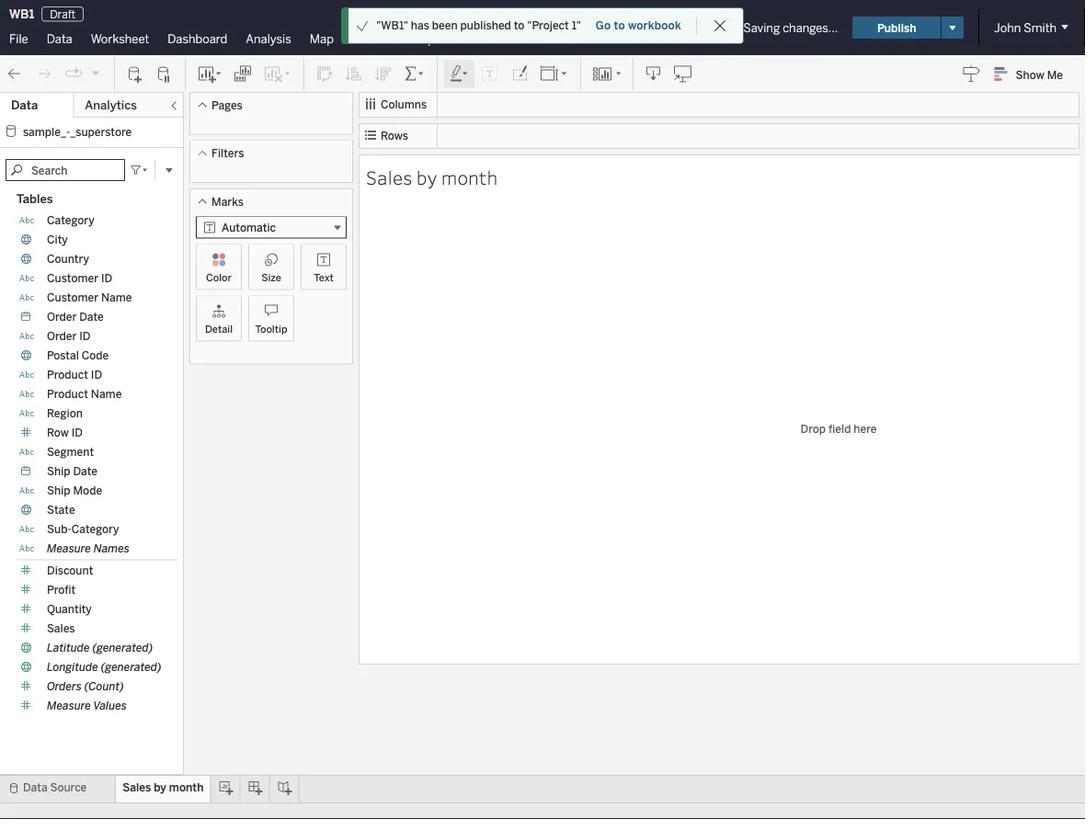 Task type: locate. For each thing, give the bounding box(es) containing it.
ship up state on the bottom
[[47, 484, 70, 498]]

month
[[441, 164, 498, 190], [169, 782, 204, 795]]

new data source image
[[126, 65, 144, 83]]

order up postal
[[47, 330, 77, 343]]

category
[[47, 214, 95, 227], [71, 523, 119, 536]]

quantity
[[47, 603, 92, 617]]

order date
[[47, 311, 104, 324]]

by right source
[[154, 782, 166, 795]]

2 vertical spatial sales
[[123, 782, 151, 795]]

code
[[82, 349, 109, 363]]

measure down orders
[[47, 700, 91, 713]]

replay animation image
[[64, 65, 83, 83]]

customer name
[[47, 291, 132, 305]]

"project
[[528, 19, 569, 32]]

(generated) up longitude (generated)
[[92, 642, 153, 655]]

field
[[829, 422, 852, 435]]

1 vertical spatial product
[[47, 388, 88, 401]]

0 vertical spatial name
[[101, 291, 132, 305]]

go to workbook link
[[595, 18, 683, 33]]

product down postal
[[47, 369, 88, 382]]

id for row id
[[72, 427, 83, 440]]

to
[[514, 19, 525, 32], [614, 19, 626, 32]]

1 vertical spatial sales
[[47, 623, 75, 636]]

order for order date
[[47, 311, 77, 324]]

sort descending image
[[375, 65, 393, 83]]

customer
[[47, 272, 99, 285], [47, 291, 99, 305]]

order up order id
[[47, 311, 77, 324]]

publish button
[[853, 17, 942, 39]]

sales right source
[[123, 782, 151, 795]]

0 vertical spatial date
[[79, 311, 104, 324]]

1 vertical spatial sales by month
[[123, 782, 204, 795]]

drop field here
[[801, 422, 877, 435]]

product up region
[[47, 388, 88, 401]]

1 horizontal spatial by
[[417, 164, 438, 190]]

category up measure names
[[71, 523, 119, 536]]

longitude
[[47, 661, 98, 675]]

1 vertical spatial (generated)
[[101, 661, 162, 675]]

data
[[47, 31, 72, 46], [11, 98, 38, 113], [23, 782, 47, 795]]

date up the mode
[[73, 465, 98, 479]]

analysis
[[246, 31, 291, 46]]

product
[[47, 369, 88, 382], [47, 388, 88, 401]]

format workbook image
[[511, 65, 529, 83]]

wb1
[[9, 6, 34, 21]]

marks
[[212, 195, 244, 208]]

"wb1" has been published to "project 1" alert
[[377, 17, 581, 34]]

swap rows and columns image
[[316, 65, 334, 83]]

1 ship from the top
[[47, 465, 70, 479]]

product name
[[47, 388, 122, 401]]

tables
[[17, 192, 53, 207]]

name
[[101, 291, 132, 305], [91, 388, 122, 401]]

1 vertical spatial name
[[91, 388, 122, 401]]

id
[[101, 272, 113, 285], [79, 330, 91, 343], [91, 369, 102, 382], [72, 427, 83, 440]]

workbook
[[628, 19, 682, 32]]

(generated)
[[92, 642, 153, 655], [101, 661, 162, 675]]

1 horizontal spatial sales by month
[[366, 164, 498, 190]]

collapse image
[[168, 100, 179, 111]]

product id
[[47, 369, 102, 382]]

1 to from the left
[[514, 19, 525, 32]]

row id
[[47, 427, 83, 440]]

1 vertical spatial measure
[[47, 700, 91, 713]]

(count)
[[84, 680, 124, 694]]

0 vertical spatial order
[[47, 311, 77, 324]]

id up postal code
[[79, 330, 91, 343]]

customer down country
[[47, 272, 99, 285]]

data down draft
[[47, 31, 72, 46]]

0 vertical spatial (generated)
[[92, 642, 153, 655]]

go to workbook
[[596, 19, 682, 32]]

analytics
[[85, 98, 137, 113]]

id for product id
[[91, 369, 102, 382]]

2 measure from the top
[[47, 700, 91, 713]]

show labels image
[[481, 65, 500, 83]]

product for product name
[[47, 388, 88, 401]]

0 vertical spatial month
[[441, 164, 498, 190]]

ship date
[[47, 465, 98, 479]]

order
[[47, 311, 77, 324], [47, 330, 77, 343]]

sub-
[[47, 523, 71, 536]]

go
[[596, 19, 611, 32]]

changes...
[[783, 20, 839, 35]]

ship down segment
[[47, 465, 70, 479]]

0 vertical spatial sales by month
[[366, 164, 498, 190]]

sales down rows
[[366, 164, 413, 190]]

source
[[50, 782, 87, 795]]

1 order from the top
[[47, 311, 77, 324]]

data down undo icon
[[11, 98, 38, 113]]

1 vertical spatial date
[[73, 465, 98, 479]]

1 measure from the top
[[47, 542, 91, 556]]

product for product id
[[47, 369, 88, 382]]

to left "project
[[514, 19, 525, 32]]

id up customer name at the top left of page
[[101, 272, 113, 285]]

_superstore
[[70, 125, 132, 138]]

1 vertical spatial order
[[47, 330, 77, 343]]

(generated) for latitude (generated)
[[92, 642, 153, 655]]

measure for measure names
[[47, 542, 91, 556]]

totals image
[[404, 65, 426, 83]]

0 vertical spatial data
[[47, 31, 72, 46]]

john smith
[[995, 20, 1057, 35]]

date for order date
[[79, 311, 104, 324]]

ship for ship mode
[[47, 484, 70, 498]]

open and edit this workbook in tableau desktop image
[[675, 65, 693, 83]]

category up city
[[47, 214, 95, 227]]

measure down sub-
[[47, 542, 91, 556]]

2 product from the top
[[47, 388, 88, 401]]

customer for customer name
[[47, 291, 99, 305]]

"wb1" has been published to "project 1"
[[377, 19, 581, 32]]

sales
[[366, 164, 413, 190], [47, 623, 75, 636], [123, 782, 151, 795]]

(generated) for longitude (generated)
[[101, 661, 162, 675]]

sales up latitude
[[47, 623, 75, 636]]

sample_-_superstore
[[23, 125, 132, 138]]

id right row
[[72, 427, 83, 440]]

name down the product id
[[91, 388, 122, 401]]

orders (count)
[[47, 680, 124, 694]]

country
[[47, 253, 89, 266]]

rows
[[381, 129, 409, 143]]

(generated) up (count)
[[101, 661, 162, 675]]

0 horizontal spatial by
[[154, 782, 166, 795]]

0 vertical spatial customer
[[47, 272, 99, 285]]

1 vertical spatial ship
[[47, 484, 70, 498]]

1 vertical spatial month
[[169, 782, 204, 795]]

2 customer from the top
[[47, 291, 99, 305]]

measure for measure values
[[47, 700, 91, 713]]

date down customer name at the top left of page
[[79, 311, 104, 324]]

0 vertical spatial sales
[[366, 164, 413, 190]]

publish
[[878, 21, 917, 34]]

id for order id
[[79, 330, 91, 343]]

success image
[[356, 19, 369, 32]]

ship
[[47, 465, 70, 479], [47, 484, 70, 498]]

drop
[[801, 422, 826, 435]]

0 horizontal spatial to
[[514, 19, 525, 32]]

date
[[79, 311, 104, 324], [73, 465, 98, 479]]

ship for ship date
[[47, 465, 70, 479]]

name down customer id
[[101, 291, 132, 305]]

by down "columns"
[[417, 164, 438, 190]]

pages
[[212, 98, 243, 112]]

2 order from the top
[[47, 330, 77, 343]]

data left source
[[23, 782, 47, 795]]

sales by month
[[366, 164, 498, 190], [123, 782, 204, 795]]

sample_-
[[23, 125, 70, 138]]

automatic button
[[196, 217, 347, 239]]

date for ship date
[[73, 465, 98, 479]]

0 vertical spatial ship
[[47, 465, 70, 479]]

2 ship from the top
[[47, 484, 70, 498]]

show
[[1016, 68, 1045, 81]]

0 vertical spatial by
[[417, 164, 438, 190]]

1 product from the top
[[47, 369, 88, 382]]

id down the code
[[91, 369, 102, 382]]

2 horizontal spatial sales
[[366, 164, 413, 190]]

1 horizontal spatial to
[[614, 19, 626, 32]]

1 customer from the top
[[47, 272, 99, 285]]

1 vertical spatial data
[[11, 98, 38, 113]]

customer up order date
[[47, 291, 99, 305]]

row
[[47, 427, 69, 440]]

1 vertical spatial customer
[[47, 291, 99, 305]]

2 to from the left
[[614, 19, 626, 32]]

longitude (generated)
[[47, 661, 162, 675]]

2 vertical spatial data
[[23, 782, 47, 795]]

0 vertical spatial product
[[47, 369, 88, 382]]

to inside alert
[[514, 19, 525, 32]]

0 vertical spatial measure
[[47, 542, 91, 556]]

show/hide cards image
[[593, 65, 622, 83]]

to right go at the top of the page
[[614, 19, 626, 32]]



Task type: describe. For each thing, give the bounding box(es) containing it.
order for order id
[[47, 330, 77, 343]]

customer id
[[47, 272, 113, 285]]

sort ascending image
[[345, 65, 363, 83]]

saving changes...
[[744, 20, 839, 35]]

published
[[461, 19, 511, 32]]

postal
[[47, 349, 79, 363]]

postal code
[[47, 349, 109, 363]]

latitude
[[47, 642, 90, 655]]

smith
[[1024, 20, 1057, 35]]

ship mode
[[47, 484, 102, 498]]

clear sheet image
[[263, 65, 293, 83]]

undo image
[[6, 65, 24, 83]]

size
[[261, 271, 281, 284]]

duplicate image
[[234, 65, 252, 83]]

1 vertical spatial by
[[154, 782, 166, 795]]

show me button
[[987, 60, 1080, 88]]

dashboard
[[168, 31, 228, 46]]

state
[[47, 504, 75, 517]]

name for customer name
[[101, 291, 132, 305]]

profit
[[47, 584, 76, 597]]

measure values
[[47, 700, 127, 713]]

name for product name
[[91, 388, 122, 401]]

highlight image
[[449, 65, 470, 83]]

show me
[[1016, 68, 1064, 81]]

fit image
[[540, 65, 570, 83]]

filters
[[212, 147, 244, 160]]

map
[[310, 31, 334, 46]]

color
[[206, 271, 232, 284]]

john
[[995, 20, 1022, 35]]

tooltip
[[255, 323, 288, 335]]

download image
[[645, 65, 663, 83]]

here
[[854, 422, 877, 435]]

names
[[94, 542, 130, 556]]

discount
[[47, 565, 93, 578]]

draft
[[50, 7, 75, 20]]

data source
[[23, 782, 87, 795]]

replay animation image
[[90, 67, 101, 78]]

orders
[[47, 680, 82, 694]]

automatic
[[222, 221, 276, 234]]

region
[[47, 407, 83, 421]]

customer for customer id
[[47, 272, 99, 285]]

sub-category
[[47, 523, 119, 536]]

new worksheet image
[[197, 65, 223, 83]]

has
[[411, 19, 430, 32]]

saving
[[744, 20, 781, 35]]

worksheet
[[91, 31, 149, 46]]

1"
[[572, 19, 581, 32]]

format
[[352, 31, 392, 46]]

0 horizontal spatial month
[[169, 782, 204, 795]]

city
[[47, 233, 68, 247]]

"wb1"
[[377, 19, 409, 32]]

0 horizontal spatial sales
[[47, 623, 75, 636]]

detail
[[205, 323, 233, 335]]

order id
[[47, 330, 91, 343]]

been
[[432, 19, 458, 32]]

text
[[314, 271, 334, 284]]

id for customer id
[[101, 272, 113, 285]]

Search text field
[[6, 159, 125, 181]]

1 horizontal spatial month
[[441, 164, 498, 190]]

file
[[9, 31, 28, 46]]

latitude (generated)
[[47, 642, 153, 655]]

data guide image
[[963, 64, 981, 83]]

redo image
[[35, 65, 53, 83]]

pause auto updates image
[[156, 65, 174, 83]]

help
[[410, 31, 435, 46]]

columns
[[381, 98, 427, 111]]

segment
[[47, 446, 94, 459]]

0 vertical spatial category
[[47, 214, 95, 227]]

mode
[[73, 484, 102, 498]]

me
[[1048, 68, 1064, 81]]

0 horizontal spatial sales by month
[[123, 782, 204, 795]]

1 horizontal spatial sales
[[123, 782, 151, 795]]

measure names
[[47, 542, 130, 556]]

values
[[93, 700, 127, 713]]

1 vertical spatial category
[[71, 523, 119, 536]]



Task type: vqa. For each thing, say whether or not it's contained in the screenshot.
Ship Mode
yes



